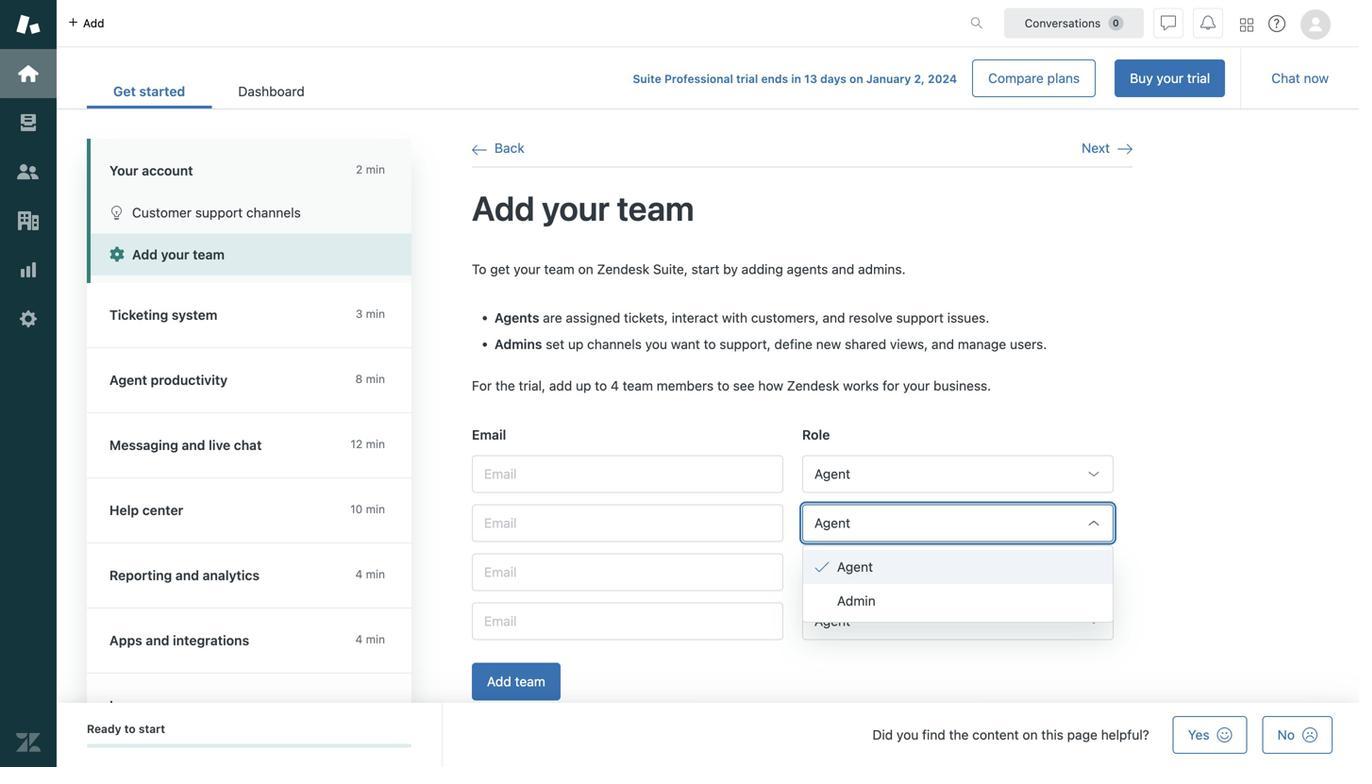 Task type: describe. For each thing, give the bounding box(es) containing it.
channels inside region
[[587, 337, 642, 352]]

page
[[1068, 728, 1098, 743]]

zendesk support image
[[16, 12, 41, 37]]

agent productivity
[[110, 373, 228, 388]]

to left see
[[718, 378, 730, 394]]

content-title region
[[472, 186, 1133, 230]]

2 agent button from the top
[[803, 505, 1114, 542]]

productivity
[[151, 373, 228, 388]]

business.
[[934, 378, 992, 394]]

account
[[142, 163, 193, 178]]

more
[[149, 698, 181, 714]]

your inside the content-title region
[[542, 188, 610, 228]]

ticketing
[[110, 307, 168, 323]]

chat now button
[[1257, 59, 1345, 97]]

4 for reporting and analytics
[[356, 568, 363, 581]]

professional
[[665, 72, 734, 85]]

tickets,
[[624, 310, 668, 326]]

admins set up channels you want to support, define new shared views, and manage users.
[[495, 337, 1048, 352]]

1 agent button from the top
[[803, 456, 1114, 493]]

button displays agent's chat status as invisible. image
[[1162, 16, 1177, 31]]

compare
[[989, 70, 1044, 86]]

learn
[[110, 698, 145, 714]]

how
[[759, 378, 784, 394]]

set
[[546, 337, 565, 352]]

manage
[[958, 337, 1007, 352]]

and right apps
[[146, 633, 169, 649]]

progress-bar progress bar
[[87, 745, 412, 748]]

january
[[867, 72, 912, 85]]

start inside "footer"
[[139, 723, 165, 736]]

ready
[[87, 723, 121, 736]]

8 min
[[356, 373, 385, 386]]

works
[[844, 378, 879, 394]]

min for ticketing system
[[366, 307, 385, 321]]

no
[[1278, 728, 1296, 743]]

interact
[[672, 310, 719, 326]]

2 min
[[356, 163, 385, 176]]

ready to start
[[87, 723, 165, 736]]

customer support channels button
[[91, 192, 412, 234]]

support,
[[720, 337, 771, 352]]

add button
[[57, 0, 116, 46]]

plans
[[1048, 70, 1081, 86]]

center
[[142, 503, 183, 518]]

apps and integrations
[[110, 633, 249, 649]]

agent inside option
[[838, 560, 874, 575]]

messaging
[[110, 438, 178, 453]]

admin
[[838, 594, 876, 609]]

1 horizontal spatial add
[[549, 378, 573, 394]]

0 vertical spatial the
[[496, 378, 515, 394]]

0 horizontal spatial zendesk
[[597, 262, 650, 277]]

find
[[923, 728, 946, 743]]

now
[[1305, 70, 1330, 86]]

suite
[[633, 72, 662, 85]]

email field for 4th agent popup button from the bottom
[[472, 456, 784, 493]]

team inside add team button
[[515, 674, 546, 690]]

resolve
[[849, 310, 893, 326]]

tab list containing get started
[[87, 74, 331, 109]]

agents are assigned tickets, interact with customers, and resolve support issues.
[[495, 310, 990, 326]]

add inside add your team button
[[132, 247, 158, 263]]

and left live
[[182, 438, 205, 453]]

support inside button
[[195, 205, 243, 221]]

admins.
[[858, 262, 906, 277]]

to down learn
[[124, 723, 136, 736]]

team inside add your team button
[[193, 247, 225, 263]]

learn more
[[110, 698, 181, 714]]

conversations
[[1025, 17, 1101, 30]]

email
[[472, 427, 506, 443]]

for
[[472, 378, 492, 394]]

main element
[[0, 0, 57, 768]]

dashboard
[[238, 84, 305, 99]]

zendesk products image
[[1241, 18, 1254, 32]]

1 vertical spatial up
[[576, 378, 592, 394]]

region containing to get your team on zendesk suite, start by adding agents and admins.
[[472, 260, 1133, 724]]

add your team button
[[91, 234, 412, 276]]

system
[[172, 307, 218, 323]]

agents
[[787, 262, 829, 277]]

new
[[817, 337, 842, 352]]

0 vertical spatial you
[[646, 337, 668, 352]]

did
[[873, 728, 894, 743]]

support inside region
[[897, 310, 944, 326]]

learn more button
[[87, 674, 408, 738]]

compare plans
[[989, 70, 1081, 86]]

yes
[[1189, 728, 1210, 743]]

channels inside button
[[246, 205, 301, 221]]

min for apps and integrations
[[366, 633, 385, 646]]

help
[[110, 503, 139, 518]]

content
[[973, 728, 1020, 743]]

add team
[[487, 674, 546, 690]]

suite,
[[653, 262, 688, 277]]

buy your trial button
[[1115, 59, 1226, 97]]

trial,
[[519, 378, 546, 394]]

your inside add your team button
[[161, 247, 189, 263]]

add for the content-title region
[[472, 188, 535, 228]]

want
[[671, 337, 701, 352]]

and right views,
[[932, 337, 955, 352]]

define
[[775, 337, 813, 352]]

0 vertical spatial on
[[850, 72, 864, 85]]

issues.
[[948, 310, 990, 326]]

footer containing did you find the content on this page helpful?
[[57, 704, 1360, 768]]

chat
[[234, 438, 262, 453]]

12
[[351, 438, 363, 451]]

4 min for analytics
[[356, 568, 385, 581]]

2
[[356, 163, 363, 176]]

add your team inside the content-title region
[[472, 188, 695, 228]]

trial for professional
[[737, 72, 759, 85]]

get
[[113, 84, 136, 99]]

min for help center
[[366, 503, 385, 516]]



Task type: vqa. For each thing, say whether or not it's contained in the screenshot.
Conversations
yes



Task type: locate. For each thing, give the bounding box(es) containing it.
section containing compare plans
[[346, 59, 1226, 97]]

min
[[366, 163, 385, 176], [366, 307, 385, 321], [366, 373, 385, 386], [366, 438, 385, 451], [366, 503, 385, 516], [366, 568, 385, 581], [366, 633, 385, 646]]

2 vertical spatial 4
[[356, 633, 363, 646]]

zendesk right 'how'
[[787, 378, 840, 394]]

and right agents
[[832, 262, 855, 277]]

3 min
[[356, 307, 385, 321]]

add your team
[[472, 188, 695, 228], [132, 247, 225, 263]]

by
[[724, 262, 738, 277]]

you right did
[[897, 728, 919, 743]]

ends
[[762, 72, 789, 85]]

reporting and analytics
[[110, 568, 260, 584]]

1 email field from the top
[[472, 456, 784, 493]]

up right the trial,
[[576, 378, 592, 394]]

list box
[[803, 546, 1114, 623]]

buy
[[1131, 70, 1154, 86]]

0 vertical spatial 4
[[611, 378, 619, 394]]

1 horizontal spatial start
[[692, 262, 720, 277]]

0 horizontal spatial add
[[83, 17, 104, 30]]

min for your account
[[366, 163, 385, 176]]

analytics
[[203, 568, 260, 584]]

email field for third agent popup button from the top of the region containing to get your team on zendesk suite, start by adding agents and admins.
[[472, 554, 784, 591]]

1 horizontal spatial support
[[897, 310, 944, 326]]

channels up add your team button
[[246, 205, 301, 221]]

on left this
[[1023, 728, 1038, 743]]

add right zendesk support icon
[[83, 17, 104, 30]]

channels
[[246, 205, 301, 221], [587, 337, 642, 352]]

2 email field from the top
[[472, 505, 784, 542]]

5 min from the top
[[366, 503, 385, 516]]

shared
[[845, 337, 887, 352]]

ticketing system
[[110, 307, 218, 323]]

reporting image
[[16, 258, 41, 282]]

4 email field from the top
[[472, 603, 784, 641]]

the right for
[[496, 378, 515, 394]]

get started
[[113, 84, 185, 99]]

reporting
[[110, 568, 172, 584]]

email field for 4th agent popup button from the top of the region containing to get your team on zendesk suite, start by adding agents and admins.
[[472, 603, 784, 641]]

start down 'learn more'
[[139, 723, 165, 736]]

section
[[346, 59, 1226, 97]]

start
[[692, 262, 720, 277], [139, 723, 165, 736]]

and
[[832, 262, 855, 277], [823, 310, 846, 326], [932, 337, 955, 352], [182, 438, 205, 453], [176, 568, 199, 584], [146, 633, 169, 649]]

the right find on the bottom of page
[[950, 728, 969, 743]]

4
[[611, 378, 619, 394], [356, 568, 363, 581], [356, 633, 363, 646]]

started
[[139, 84, 185, 99]]

conversations button
[[1005, 8, 1145, 38]]

min for agent productivity
[[366, 373, 385, 386]]

1 vertical spatial add
[[549, 378, 573, 394]]

list box containing agent
[[803, 546, 1114, 623]]

notifications image
[[1201, 16, 1216, 31]]

trial inside button
[[1188, 70, 1211, 86]]

admins
[[495, 337, 542, 352]]

3 agent button from the top
[[803, 554, 1114, 591]]

start left by
[[692, 262, 720, 277]]

3
[[356, 307, 363, 321]]

and up the new
[[823, 310, 846, 326]]

0 horizontal spatial start
[[139, 723, 165, 736]]

did you find the content on this page helpful?
[[873, 728, 1150, 743]]

views image
[[16, 110, 41, 135]]

0 vertical spatial channels
[[246, 205, 301, 221]]

2 horizontal spatial on
[[1023, 728, 1038, 743]]

buy your trial
[[1131, 70, 1211, 86]]

back button
[[472, 140, 525, 157]]

min inside your account heading
[[366, 163, 385, 176]]

are
[[543, 310, 562, 326]]

trial for your
[[1188, 70, 1211, 86]]

trial down notifications image at the right top
[[1188, 70, 1211, 86]]

12 min
[[351, 438, 385, 451]]

0 horizontal spatial trial
[[737, 72, 759, 85]]

add your team inside button
[[132, 247, 225, 263]]

1 4 min from the top
[[356, 568, 385, 581]]

1 vertical spatial channels
[[587, 337, 642, 352]]

4 for apps and integrations
[[356, 633, 363, 646]]

agent option
[[804, 551, 1113, 585]]

1 horizontal spatial you
[[897, 728, 919, 743]]

0 horizontal spatial channels
[[246, 205, 301, 221]]

January 2, 2024 text field
[[867, 72, 958, 85]]

to
[[704, 337, 716, 352], [595, 378, 607, 394], [718, 378, 730, 394], [124, 723, 136, 736]]

get
[[490, 262, 510, 277]]

integrations
[[173, 633, 249, 649]]

this
[[1042, 728, 1064, 743]]

your account heading
[[87, 139, 412, 192]]

agent button
[[803, 456, 1114, 493], [803, 505, 1114, 542], [803, 554, 1114, 591], [803, 603, 1114, 641]]

adding
[[742, 262, 784, 277]]

next
[[1082, 140, 1111, 156]]

zendesk image
[[16, 731, 41, 755]]

you down tickets,
[[646, 337, 668, 352]]

add inside popup button
[[83, 17, 104, 30]]

2024
[[928, 72, 958, 85]]

trial left ends
[[737, 72, 759, 85]]

no button
[[1263, 717, 1333, 755]]

list box inside region
[[803, 546, 1114, 623]]

zendesk left suite,
[[597, 262, 650, 277]]

footer
[[57, 704, 1360, 768]]

0 vertical spatial zendesk
[[597, 262, 650, 277]]

assigned
[[566, 310, 621, 326]]

1 horizontal spatial the
[[950, 728, 969, 743]]

add for add team button
[[487, 674, 512, 690]]

1 vertical spatial you
[[897, 728, 919, 743]]

1 vertical spatial the
[[950, 728, 969, 743]]

channels down assigned
[[587, 337, 642, 352]]

helpful?
[[1102, 728, 1150, 743]]

chat
[[1272, 70, 1301, 86]]

dashboard tab
[[212, 74, 331, 109]]

next button
[[1082, 140, 1133, 157]]

on up assigned
[[578, 262, 594, 277]]

add inside the content-title region
[[472, 188, 535, 228]]

1 vertical spatial support
[[897, 310, 944, 326]]

up right set
[[568, 337, 584, 352]]

customers image
[[16, 160, 41, 184]]

0 vertical spatial add
[[83, 17, 104, 30]]

2 4 min from the top
[[356, 633, 385, 646]]

for
[[883, 378, 900, 394]]

admin image
[[16, 307, 41, 331]]

0 vertical spatial add your team
[[472, 188, 695, 228]]

Email field
[[472, 456, 784, 493], [472, 505, 784, 542], [472, 554, 784, 591], [472, 603, 784, 641]]

13
[[805, 72, 818, 85]]

add
[[83, 17, 104, 30], [549, 378, 573, 394]]

add inside add team button
[[487, 674, 512, 690]]

you
[[646, 337, 668, 352], [897, 728, 919, 743]]

support up add your team button
[[195, 205, 243, 221]]

admin option
[[804, 585, 1113, 619]]

1 vertical spatial start
[[139, 723, 165, 736]]

your inside buy your trial button
[[1157, 70, 1184, 86]]

0 vertical spatial 4 min
[[356, 568, 385, 581]]

to down assigned
[[595, 378, 607, 394]]

0 horizontal spatial you
[[646, 337, 668, 352]]

8
[[356, 373, 363, 386]]

add right the trial,
[[549, 378, 573, 394]]

1 vertical spatial add your team
[[132, 247, 225, 263]]

2 vertical spatial add
[[487, 674, 512, 690]]

min for messaging and live chat
[[366, 438, 385, 451]]

4 min from the top
[[366, 438, 385, 451]]

support up views,
[[897, 310, 944, 326]]

1 horizontal spatial on
[[850, 72, 864, 85]]

10
[[350, 503, 363, 516]]

users.
[[1010, 337, 1048, 352]]

4 agent button from the top
[[803, 603, 1114, 641]]

to
[[472, 262, 487, 277]]

region
[[472, 260, 1133, 724]]

your
[[110, 163, 139, 178]]

live
[[209, 438, 231, 453]]

get started image
[[16, 61, 41, 86]]

agent
[[110, 373, 147, 388], [815, 466, 851, 482], [815, 515, 851, 531], [838, 560, 874, 575], [815, 565, 851, 580], [815, 614, 851, 629]]

customer
[[132, 205, 192, 221]]

see
[[733, 378, 755, 394]]

10 min
[[350, 503, 385, 516]]

0 vertical spatial add
[[472, 188, 535, 228]]

days
[[821, 72, 847, 85]]

in
[[792, 72, 802, 85]]

on right days
[[850, 72, 864, 85]]

views,
[[890, 337, 928, 352]]

0 vertical spatial start
[[692, 262, 720, 277]]

1 vertical spatial zendesk
[[787, 378, 840, 394]]

team inside the content-title region
[[617, 188, 695, 228]]

tab list
[[87, 74, 331, 109]]

and left analytics
[[176, 568, 199, 584]]

1 vertical spatial on
[[578, 262, 594, 277]]

add team button
[[472, 663, 561, 701]]

agents
[[495, 310, 540, 326]]

role
[[803, 427, 830, 443]]

1 vertical spatial add
[[132, 247, 158, 263]]

2 vertical spatial on
[[1023, 728, 1038, 743]]

0 vertical spatial support
[[195, 205, 243, 221]]

3 min from the top
[[366, 373, 385, 386]]

with
[[722, 310, 748, 326]]

4 min for integrations
[[356, 633, 385, 646]]

apps
[[110, 633, 142, 649]]

zendesk
[[597, 262, 650, 277], [787, 378, 840, 394]]

to right the want
[[704, 337, 716, 352]]

7 min from the top
[[366, 633, 385, 646]]

get help image
[[1269, 15, 1286, 32]]

1 horizontal spatial zendesk
[[787, 378, 840, 394]]

the
[[496, 378, 515, 394], [950, 728, 969, 743]]

1 min from the top
[[366, 163, 385, 176]]

your
[[1157, 70, 1184, 86], [542, 188, 610, 228], [161, 247, 189, 263], [514, 262, 541, 277], [904, 378, 930, 394]]

6 min from the top
[[366, 568, 385, 581]]

team
[[617, 188, 695, 228], [193, 247, 225, 263], [544, 262, 575, 277], [623, 378, 653, 394], [515, 674, 546, 690]]

4 inside region
[[611, 378, 619, 394]]

customers,
[[751, 310, 819, 326]]

chat now
[[1272, 70, 1330, 86]]

0 vertical spatial up
[[568, 337, 584, 352]]

3 email field from the top
[[472, 554, 784, 591]]

4 min
[[356, 568, 385, 581], [356, 633, 385, 646]]

2 min from the top
[[366, 307, 385, 321]]

organizations image
[[16, 209, 41, 233]]

to get your team on zendesk suite, start by adding agents and admins.
[[472, 262, 906, 277]]

min for reporting and analytics
[[366, 568, 385, 581]]

add
[[472, 188, 535, 228], [132, 247, 158, 263], [487, 674, 512, 690]]

start inside region
[[692, 262, 720, 277]]

trial
[[1188, 70, 1211, 86], [737, 72, 759, 85]]

0 horizontal spatial add your team
[[132, 247, 225, 263]]

0 horizontal spatial on
[[578, 262, 594, 277]]

1 vertical spatial 4 min
[[356, 633, 385, 646]]

0 horizontal spatial the
[[496, 378, 515, 394]]

members
[[657, 378, 714, 394]]

0 horizontal spatial support
[[195, 205, 243, 221]]

1 horizontal spatial channels
[[587, 337, 642, 352]]

1 horizontal spatial add your team
[[472, 188, 695, 228]]

1 horizontal spatial trial
[[1188, 70, 1211, 86]]

1 vertical spatial 4
[[356, 568, 363, 581]]



